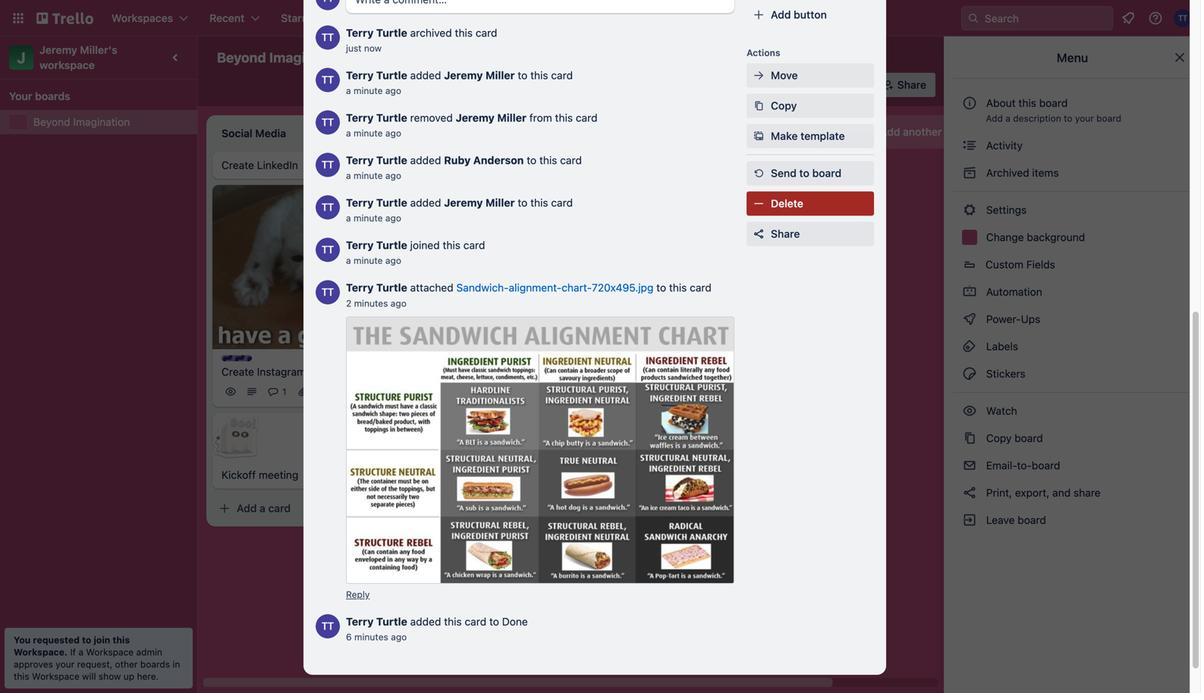 Task type: locate. For each thing, give the bounding box(es) containing it.
sm image left automation
[[962, 285, 977, 300]]

6 terry turtle (terryturtle) image from the top
[[316, 615, 340, 639]]

sm image for watch
[[962, 404, 977, 419]]

terry turtle (terryturtle) image for terry turtle removed jeremy miller from this card a minute ago
[[316, 110, 340, 135]]

leave
[[986, 514, 1015, 527]]

kickoff
[[222, 469, 256, 482]]

terry for 4th a minute ago link from the top
[[346, 197, 374, 209]]

sm image for automation link at the top
[[962, 285, 977, 300]]

to up thinking 'link'
[[527, 154, 537, 167]]

stickers link
[[953, 362, 1192, 386]]

2 vertical spatial miller
[[486, 197, 515, 209]]

this inside terry turtle attached sandwich-alignment-chart-720x495.jpg to this card 2 minutes ago
[[669, 282, 687, 294]]

boards down admin
[[140, 659, 170, 670]]

copy down filters
[[771, 99, 797, 112]]

workspace down approves
[[32, 672, 80, 682]]

turtle up 2 minutes ago 'link'
[[376, 282, 407, 294]]

0 vertical spatial beyond imagination
[[217, 49, 346, 66]]

create down color: purple, title: none image
[[222, 366, 254, 378]]

1 horizontal spatial ruby anderson (rubyanderson7) image
[[850, 74, 872, 96]]

terry turtle (terryturtle) image
[[316, 0, 340, 10], [1174, 9, 1192, 27], [811, 74, 832, 96], [316, 195, 340, 220], [316, 280, 340, 305], [555, 368, 574, 386], [361, 383, 379, 401]]

create linkedin link
[[222, 158, 398, 173]]

sm image for delete link on the top right of the page
[[751, 196, 766, 211]]

terry turtle (terryturtle) image for terry turtle added this card to done 6 minutes ago
[[316, 615, 340, 639]]

turtle inside terry turtle archived this card just now
[[376, 27, 407, 39]]

1 vertical spatial workspace
[[32, 672, 80, 682]]

terry turtle (terryturtle) image down compliment the chef link
[[555, 368, 574, 386]]

imagination left star or unstar board icon
[[269, 49, 346, 66]]

8 terry from the top
[[346, 616, 374, 628]]

8 turtle from the top
[[376, 616, 407, 628]]

approves
[[14, 659, 53, 670]]

terry turtle added jeremy miller to this card a minute ago up terry turtle removed jeremy miller from this card a minute ago
[[346, 69, 573, 96]]

beyond inside board name text box
[[217, 49, 266, 66]]

31
[[496, 350, 506, 361]]

to
[[518, 69, 528, 82], [1064, 113, 1073, 124], [527, 154, 537, 167], [799, 167, 810, 179], [518, 197, 528, 209], [656, 282, 666, 294], [489, 616, 499, 628], [82, 635, 91, 646]]

board up activity link
[[1097, 113, 1122, 124]]

stickers
[[983, 368, 1026, 380]]

a right linkedin
[[346, 170, 351, 181]]

copy up email-
[[986, 432, 1012, 445]]

0 notifications image
[[1119, 9, 1138, 27]]

terry turtle (terryturtle) image right open information menu icon
[[1174, 9, 1192, 27]]

a down 'about'
[[1006, 113, 1011, 124]]

terry turtle (terryturtle) image right move
[[811, 74, 832, 96]]

0 horizontal spatial boards
[[35, 90, 70, 102]]

0 horizontal spatial ruby anderson (rubyanderson7) image
[[598, 368, 616, 386]]

miller up terry turtle removed jeremy miller from this card a minute ago
[[486, 69, 515, 82]]

1 vertical spatial terry turtle added jeremy miller to this card a minute ago
[[346, 197, 573, 223]]

share
[[897, 79, 927, 91], [771, 228, 800, 240]]

1 horizontal spatial create from template… image
[[604, 406, 616, 418]]

terry turtle (terryturtle) image for terry turtle added jeremy miller to this card a minute ago
[[316, 68, 340, 92]]

print, export, and share link
[[953, 481, 1192, 505]]

terry inside terry turtle attached sandwich-alignment-chart-720x495.jpg to this card 2 minutes ago
[[346, 282, 374, 294]]

attached
[[410, 282, 454, 294]]

terry turtle (terryturtle) image left 2
[[316, 280, 340, 305]]

the
[[499, 329, 515, 342]]

sm image inside send to board link
[[751, 166, 766, 181]]

5 minute from the top
[[354, 255, 383, 266]]

if a workspace admin approves your request, other boards in this workspace will show up here.
[[14, 647, 180, 682]]

board up print, export, and share
[[1032, 459, 1060, 472]]

minutes inside terry turtle attached sandwich-alignment-chart-720x495.jpg to this card 2 minutes ago
[[354, 298, 388, 309]]

2 terry from the top
[[346, 69, 374, 82]]

1 vertical spatial miller
[[497, 112, 527, 124]]

miller inside terry turtle removed jeremy miller from this card a minute ago
[[497, 112, 527, 124]]

turtle inside the terry turtle added ruby anderson to this card a minute ago
[[376, 154, 407, 167]]

template
[[801, 130, 845, 142]]

automation link
[[953, 280, 1192, 304]]

sm image for archived items
[[962, 165, 977, 181]]

terry inside terry turtle added this card to done 6 minutes ago
[[346, 616, 374, 628]]

print,
[[986, 487, 1012, 499]]

sm image inside make template link
[[751, 129, 766, 144]]

thoughts thinking
[[437, 159, 494, 181]]

add for add another list "button" on the right top of the page
[[880, 126, 900, 138]]

2 minute from the top
[[354, 128, 383, 138]]

a up create linkedin link
[[346, 128, 351, 138]]

minutes
[[354, 298, 388, 309], [354, 632, 388, 643]]

labels
[[983, 340, 1018, 353]]

terry turtle (terryturtle) image
[[316, 25, 340, 50], [316, 68, 340, 92], [316, 110, 340, 135], [316, 153, 340, 177], [316, 238, 340, 262], [316, 615, 340, 639]]

power ups image
[[563, 79, 575, 91]]

jeremy right removed
[[456, 112, 495, 124]]

4 terry turtle (terryturtle) image from the top
[[316, 153, 340, 177]]

a
[[346, 85, 351, 96], [1006, 113, 1011, 124], [346, 128, 351, 138], [346, 170, 351, 181], [346, 213, 351, 223], [346, 255, 351, 266], [475, 405, 481, 418], [260, 503, 266, 515], [78, 647, 83, 658]]

this down thinking 'link'
[[530, 197, 548, 209]]

meeting
[[259, 469, 298, 482]]

color: bold red, title: "thoughts" element
[[437, 158, 494, 169]]

2
[[346, 298, 352, 309]]

sm image inside labels "link"
[[962, 339, 977, 354]]

create from template… image
[[820, 193, 832, 205]]

sm image left leave
[[962, 513, 977, 528]]

your up activity link
[[1075, 113, 1094, 124]]

minute inside the terry turtle added ruby anderson to this card a minute ago
[[354, 170, 383, 181]]

1 vertical spatial add a card
[[237, 503, 291, 515]]

1 vertical spatial share
[[771, 228, 800, 240]]

your down if
[[56, 659, 75, 670]]

sm image inside automation link
[[962, 285, 977, 300]]

watch link
[[953, 399, 1192, 423]]

0 horizontal spatial beyond
[[33, 116, 70, 128]]

boards right your
[[35, 90, 70, 102]]

change
[[986, 231, 1024, 244]]

terry turtle removed jeremy miller from this card a minute ago
[[346, 112, 598, 138]]

description
[[1013, 113, 1061, 124]]

workspace down join
[[86, 647, 134, 658]]

1 vertical spatial create from template… image
[[389, 503, 401, 515]]

0 vertical spatial copy
[[771, 99, 797, 112]]

sm image inside delete link
[[751, 196, 766, 211]]

sm image for the stickers link
[[962, 367, 977, 382]]

0 vertical spatial share button
[[876, 73, 936, 97]]

create inside button
[[449, 12, 483, 24]]

3 terry turtle (terryturtle) image from the top
[[316, 110, 340, 135]]

terry turtle (terryturtle) image for terry turtle joined this card a minute ago
[[316, 238, 340, 262]]

jeremy for fourth a minute ago link from the bottom
[[456, 112, 495, 124]]

7 terry from the top
[[346, 282, 374, 294]]

watch
[[983, 405, 1020, 417]]

add a card button
[[428, 400, 598, 424], [212, 497, 382, 521]]

requested
[[33, 635, 80, 646]]

0 vertical spatial miller
[[486, 69, 515, 82]]

create button
[[440, 6, 492, 30]]

sm image inside the email-to-board link
[[962, 458, 977, 474]]

sm image left print,
[[962, 486, 977, 501]]

card inside terry turtle attached sandwich-alignment-chart-720x495.jpg to this card 2 minutes ago
[[690, 282, 712, 294]]

1 terry from the top
[[346, 27, 374, 39]]

Board name text field
[[209, 46, 354, 70]]

1 horizontal spatial workspace
[[86, 647, 134, 658]]

sm image inside the move link
[[751, 68, 766, 83]]

0 vertical spatial minutes
[[354, 298, 388, 309]]

1 vertical spatial create
[[222, 159, 254, 172]]

1 terry turtle added jeremy miller to this card a minute ago from the top
[[346, 69, 573, 96]]

1 horizontal spatial beyond imagination
[[217, 49, 346, 66]]

sm image left stickers
[[962, 367, 977, 382]]

terry for first a minute ago link from the top
[[346, 69, 374, 82]]

1 down instagram
[[282, 387, 287, 397]]

jeremy inside terry turtle removed jeremy miller from this card a minute ago
[[456, 112, 495, 124]]

2 vertical spatial create
[[222, 366, 254, 378]]

add a card for add a card button to the right
[[452, 405, 506, 418]]

0 horizontal spatial share
[[771, 228, 800, 240]]

0 horizontal spatial 1
[[282, 387, 287, 397]]

turtle left ruby
[[376, 154, 407, 167]]

2 terry turtle added jeremy miller to this card a minute ago from the top
[[346, 197, 573, 223]]

1 horizontal spatial boards
[[140, 659, 170, 670]]

1 horizontal spatial 1
[[563, 350, 568, 361]]

add left button at the right
[[771, 8, 791, 21]]

a right if
[[78, 647, 83, 658]]

terry turtle (terryturtle) image for terry turtle added ruby anderson to this card a minute ago
[[316, 153, 340, 177]]

7 turtle from the top
[[376, 282, 407, 294]]

this right join
[[113, 635, 130, 646]]

create for create linkedin
[[222, 159, 254, 172]]

terry
[[346, 27, 374, 39], [346, 69, 374, 82], [346, 112, 374, 124], [346, 154, 374, 167], [346, 197, 374, 209], [346, 239, 374, 252], [346, 282, 374, 294], [346, 616, 374, 628]]

sm image inside copy board link
[[962, 431, 977, 446]]

color: purple, title: none image
[[222, 356, 252, 362]]

custom
[[986, 258, 1024, 271]]

0 horizontal spatial create from template… image
[[389, 503, 401, 515]]

this up thinking 'link'
[[539, 154, 557, 167]]

sm image inside the stickers link
[[962, 367, 977, 382]]

print, export, and share
[[983, 487, 1101, 499]]

terry turtle (terryturtle) image down create linkedin link
[[316, 195, 340, 220]]

terry inside the terry turtle added ruby anderson to this card a minute ago
[[346, 154, 374, 167]]

sm image inside watch link
[[962, 404, 977, 419]]

to left join
[[82, 635, 91, 646]]

card inside the terry turtle added ruby anderson to this card a minute ago
[[560, 154, 582, 167]]

add another list
[[880, 126, 960, 138]]

0 horizontal spatial copy
[[771, 99, 797, 112]]

turtle for first a minute ago link from the bottom of the page
[[376, 239, 407, 252]]

terry turtle added jeremy miller to this card a minute ago down thinking on the left top of the page
[[346, 197, 573, 223]]

1 vertical spatial copy
[[986, 432, 1012, 445]]

will
[[82, 672, 96, 682]]

turtle inside terry turtle joined this card a minute ago
[[376, 239, 407, 252]]

ruby anderson (rubyanderson7) image
[[850, 74, 872, 96], [598, 368, 616, 386]]

instagram
[[257, 366, 306, 378]]

add button
[[771, 8, 827, 21]]

to inside terry turtle attached sandwich-alignment-chart-720x495.jpg to this card 2 minutes ago
[[656, 282, 666, 294]]

sm image inside settings link
[[962, 203, 977, 218]]

you
[[14, 635, 31, 646]]

this inside the terry turtle added ruby anderson to this card a minute ago
[[539, 154, 557, 167]]

about this board add a description to your board
[[986, 97, 1122, 124]]

jeremy down thinking on the left top of the page
[[444, 197, 483, 209]]

1 horizontal spatial add a card
[[452, 405, 506, 418]]

ago inside the terry turtle added ruby anderson to this card a minute ago
[[385, 170, 401, 181]]

4 terry from the top
[[346, 154, 374, 167]]

add left another
[[880, 126, 900, 138]]

add a card down dec 31 'checkbox'
[[452, 405, 506, 418]]

board down export,
[[1018, 514, 1046, 527]]

from
[[529, 112, 552, 124]]

delete
[[771, 197, 804, 210]]

0 horizontal spatial jeremy miller (jeremymiller198) image
[[382, 383, 401, 401]]

filters button
[[741, 73, 800, 97]]

to up activity link
[[1064, 113, 1073, 124]]

terry for fourth a minute ago link from the bottom
[[346, 112, 374, 124]]

sm image left the 'power-'
[[962, 312, 977, 327]]

sm image for activity link
[[962, 138, 977, 153]]

sm image
[[650, 73, 671, 94], [751, 129, 766, 144], [962, 165, 977, 181], [962, 203, 977, 218], [962, 339, 977, 354], [962, 404, 977, 419], [962, 458, 977, 474]]

sm image down filters button on the top right of the page
[[751, 98, 766, 113]]

other
[[115, 659, 138, 670]]

alignment-
[[509, 282, 562, 294]]

dec 31
[[477, 350, 506, 361]]

turtle up terry turtle joined this card a minute ago on the left top
[[376, 197, 407, 209]]

ago inside terry turtle attached sandwich-alignment-chart-720x495.jpg to this card 2 minutes ago
[[391, 298, 407, 309]]

2 added from the top
[[410, 154, 441, 167]]

terry inside terry turtle joined this card a minute ago
[[346, 239, 374, 252]]

just now link
[[346, 43, 382, 53]]

turtle for fourth a minute ago link from the bottom
[[376, 112, 407, 124]]

turtle left joined
[[376, 239, 407, 252]]

archived items
[[983, 167, 1059, 179]]

email-to-board
[[983, 459, 1060, 472]]

added inside the terry turtle added ruby anderson to this card a minute ago
[[410, 154, 441, 167]]

1 vertical spatial 1
[[282, 387, 287, 397]]

terry turtle added ruby anderson to this card a minute ago
[[346, 154, 582, 181]]

to right send
[[799, 167, 810, 179]]

Dec 31 checkbox
[[458, 346, 511, 365]]

sm image inside the power-ups link
[[962, 312, 977, 327]]

terry for just now link
[[346, 27, 374, 39]]

sm image left the delete
[[751, 196, 766, 211]]

6 terry from the top
[[346, 239, 374, 252]]

1 terry turtle (terryturtle) image from the top
[[316, 25, 340, 50]]

turtle inside terry turtle added this card to done 6 minutes ago
[[376, 616, 407, 628]]

a inside 'if a workspace admin approves your request, other boards in this workspace will show up here.'
[[78, 647, 83, 658]]

this inside terry turtle added this card to done 6 minutes ago
[[444, 616, 462, 628]]

removed
[[410, 112, 453, 124]]

turtle for just now link
[[376, 27, 407, 39]]

add down 'about'
[[986, 113, 1003, 124]]

sm image
[[751, 68, 766, 83], [751, 98, 766, 113], [962, 138, 977, 153], [751, 166, 766, 181], [751, 196, 766, 211], [962, 285, 977, 300], [962, 312, 977, 327], [962, 367, 977, 382], [962, 431, 977, 446], [962, 486, 977, 501], [962, 513, 977, 528]]

miller down thinking 'link'
[[486, 197, 515, 209]]

1 horizontal spatial your
[[1075, 113, 1094, 124]]

a down create linkedin link
[[346, 213, 351, 223]]

terry for third a minute ago link
[[346, 154, 374, 167]]

this up the description
[[1019, 97, 1037, 109]]

power-
[[986, 313, 1021, 326]]

create for create instagram
[[222, 366, 254, 378]]

1 a minute ago link from the top
[[346, 85, 401, 96]]

add a card for leftmost add a card button
[[237, 503, 291, 515]]

jeremy up workspace
[[39, 44, 77, 56]]

add a card down kickoff meeting at the bottom
[[237, 503, 291, 515]]

share down the delete
[[771, 228, 800, 240]]

turtle up now
[[376, 27, 407, 39]]

1 horizontal spatial share button
[[876, 73, 936, 97]]

this right "720x495.jpg"
[[669, 282, 687, 294]]

add a card button down 31
[[428, 400, 598, 424]]

turtle down now
[[376, 69, 407, 82]]

this
[[455, 27, 473, 39], [530, 69, 548, 82], [1019, 97, 1037, 109], [555, 112, 573, 124], [539, 154, 557, 167], [530, 197, 548, 209], [443, 239, 461, 252], [669, 282, 687, 294], [444, 616, 462, 628], [113, 635, 130, 646], [14, 672, 29, 682]]

sm image right list
[[962, 138, 977, 153]]

copy link
[[747, 94, 874, 118]]

3 terry from the top
[[346, 112, 374, 124]]

a inside terry turtle joined this card a minute ago
[[346, 255, 351, 266]]

beyond imagination
[[217, 49, 346, 66], [33, 116, 130, 128]]

reply link
[[346, 590, 370, 600]]

share button up 'add another list'
[[876, 73, 936, 97]]

this right archived
[[455, 27, 473, 39]]

miller
[[486, 69, 515, 82], [497, 112, 527, 124], [486, 197, 515, 209]]

a inside about this board add a description to your board
[[1006, 113, 1011, 124]]

send
[[771, 167, 797, 179]]

sm image down actions
[[751, 68, 766, 83]]

jeremy up terry turtle removed jeremy miller from this card a minute ago
[[444, 69, 483, 82]]

imagination down your boards with 1 items element
[[73, 116, 130, 128]]

3 turtle from the top
[[376, 112, 407, 124]]

sm image inside leave board link
[[962, 513, 977, 528]]

0 vertical spatial share
[[897, 79, 927, 91]]

miller for 4th a minute ago link from the top
[[486, 197, 515, 209]]

this right joined
[[443, 239, 461, 252]]

terry inside terry turtle archived this card just now
[[346, 27, 374, 39]]

0 vertical spatial add a card button
[[428, 400, 598, 424]]

sm image left copy board
[[962, 431, 977, 446]]

turtle left removed
[[376, 112, 407, 124]]

sm image inside activity link
[[962, 138, 977, 153]]

1 horizontal spatial share
[[897, 79, 927, 91]]

share up 'add another list'
[[897, 79, 927, 91]]

1 added from the top
[[410, 69, 441, 82]]

added for 4th a minute ago link from the top
[[410, 197, 441, 209]]

0 vertical spatial ruby anderson (rubyanderson7) image
[[850, 74, 872, 96]]

5 turtle from the top
[[376, 197, 407, 209]]

j
[[17, 49, 26, 66]]

0 vertical spatial create from template… image
[[604, 406, 616, 418]]

jeremy miller (jeremymiller198) image
[[831, 74, 852, 96], [577, 368, 595, 386], [382, 383, 401, 401]]

2 turtle from the top
[[376, 69, 407, 82]]

turtle up 6 minutes ago link in the bottom left of the page
[[376, 616, 407, 628]]

ago inside terry turtle joined this card a minute ago
[[385, 255, 401, 266]]

4 turtle from the top
[[376, 154, 407, 167]]

turtle for 4th a minute ago link from the top
[[376, 197, 407, 209]]

2 horizontal spatial jeremy miller (jeremymiller198) image
[[831, 74, 852, 96]]

create from template… image for add a card button to the right
[[604, 406, 616, 418]]

0 vertical spatial create
[[449, 12, 483, 24]]

6 turtle from the top
[[376, 239, 407, 252]]

0 horizontal spatial your
[[56, 659, 75, 670]]

add down dec 31 'checkbox'
[[452, 405, 472, 418]]

1 horizontal spatial beyond
[[217, 49, 266, 66]]

0 vertical spatial beyond
[[217, 49, 266, 66]]

minutes right 2
[[354, 298, 388, 309]]

1 vertical spatial share button
[[747, 222, 874, 246]]

your boards with 1 items element
[[9, 87, 181, 105]]

ago
[[385, 85, 401, 96], [385, 128, 401, 138], [385, 170, 401, 181], [385, 213, 401, 223], [385, 255, 401, 266], [391, 298, 407, 309], [391, 632, 407, 643]]

turtle for 6 minutes ago link in the bottom left of the page
[[376, 616, 407, 628]]

a up 2
[[346, 255, 351, 266]]

this inside about this board add a description to your board
[[1019, 97, 1037, 109]]

0 vertical spatial imagination
[[269, 49, 346, 66]]

1 right 4
[[563, 350, 568, 361]]

1 vertical spatial add a card button
[[212, 497, 382, 521]]

sm image left send
[[751, 166, 766, 181]]

5 terry from the top
[[346, 197, 374, 209]]

terry for 6 minutes ago link in the bottom left of the page
[[346, 616, 374, 628]]

search image
[[968, 12, 980, 24]]

create from template… image
[[604, 406, 616, 418], [389, 503, 401, 515]]

terry inside terry turtle removed jeremy miller from this card a minute ago
[[346, 112, 374, 124]]

1 horizontal spatial copy
[[986, 432, 1012, 445]]

0 vertical spatial boards
[[35, 90, 70, 102]]

1 vertical spatial minutes
[[354, 632, 388, 643]]

add inside "button"
[[880, 126, 900, 138]]

add down kickoff
[[237, 503, 257, 515]]

0 vertical spatial your
[[1075, 113, 1094, 124]]

miller left from
[[497, 112, 527, 124]]

leave board
[[983, 514, 1046, 527]]

a minute ago link
[[346, 85, 401, 96], [346, 128, 401, 138], [346, 170, 401, 181], [346, 213, 401, 223], [346, 255, 401, 266]]

compliment
[[437, 329, 496, 342]]

copy
[[771, 99, 797, 112], [986, 432, 1012, 445]]

sm image inside print, export, and share link
[[962, 486, 977, 501]]

1 vertical spatial boards
[[140, 659, 170, 670]]

to right "720x495.jpg"
[[656, 282, 666, 294]]

and
[[1053, 487, 1071, 499]]

4 added from the top
[[410, 616, 441, 628]]

this left done
[[444, 616, 462, 628]]

0 horizontal spatial workspace
[[32, 672, 80, 682]]

ruby anderson (rubyanderson7) image for middle jeremy miller (jeremymiller198) image
[[598, 368, 616, 386]]

reply
[[346, 590, 370, 600]]

chart-
[[562, 282, 592, 294]]

board up "to-"
[[1015, 432, 1043, 445]]

this right from
[[555, 112, 573, 124]]

1 horizontal spatial imagination
[[269, 49, 346, 66]]

1 horizontal spatial add a card button
[[428, 400, 598, 424]]

compliment the chef link
[[437, 328, 613, 343]]

change background link
[[953, 225, 1192, 250]]

0 vertical spatial add a card
[[452, 405, 506, 418]]

sm image inside copy link
[[751, 98, 766, 113]]

4 a minute ago link from the top
[[346, 213, 401, 223]]

copy board link
[[953, 426, 1192, 451]]

0 horizontal spatial imagination
[[73, 116, 130, 128]]

to inside about this board add a description to your board
[[1064, 113, 1073, 124]]

share button down delete link on the top right of the page
[[747, 222, 874, 246]]

create left linkedin
[[222, 159, 254, 172]]

turtle for third a minute ago link
[[376, 154, 407, 167]]

to left done
[[489, 616, 499, 628]]

to inside you requested to join this workspace.
[[82, 635, 91, 646]]

2 terry turtle (terryturtle) image from the top
[[316, 68, 340, 92]]

5 terry turtle (terryturtle) image from the top
[[316, 238, 340, 262]]

sm image inside archived items link
[[962, 165, 977, 181]]

minute inside terry turtle removed jeremy miller from this card a minute ago
[[354, 128, 383, 138]]

minutes right '6' at the bottom of the page
[[354, 632, 388, 643]]

0 vertical spatial 1
[[563, 350, 568, 361]]

filters
[[764, 79, 795, 91]]

0 horizontal spatial add a card
[[237, 503, 291, 515]]

add a card button down kickoff meeting link at the bottom left of the page
[[212, 497, 382, 521]]

1 minute from the top
[[354, 85, 383, 96]]

0 vertical spatial terry turtle added jeremy miller to this card a minute ago
[[346, 69, 573, 96]]

3 minute from the top
[[354, 170, 383, 181]]

make
[[771, 130, 798, 142]]

jeremy inside jeremy miller's workspace
[[39, 44, 77, 56]]

turtle inside terry turtle removed jeremy miller from this card a minute ago
[[376, 112, 407, 124]]

1 vertical spatial ruby anderson (rubyanderson7) image
[[598, 368, 616, 386]]

1 vertical spatial beyond imagination
[[33, 116, 130, 128]]

3 added from the top
[[410, 197, 441, 209]]

create up archived
[[449, 12, 483, 24]]

5 a minute ago link from the top
[[346, 255, 401, 266]]

added inside terry turtle added this card to done 6 minutes ago
[[410, 616, 441, 628]]

card
[[476, 27, 497, 39], [551, 69, 573, 82], [576, 112, 598, 124], [560, 154, 582, 167], [551, 197, 573, 209], [463, 239, 485, 252], [690, 282, 712, 294], [484, 405, 506, 418], [268, 503, 291, 515], [465, 616, 487, 628]]

1 turtle from the top
[[376, 27, 407, 39]]

this down approves
[[14, 672, 29, 682]]

1 vertical spatial your
[[56, 659, 75, 670]]

board
[[1039, 97, 1068, 109], [1097, 113, 1122, 124], [812, 167, 842, 179], [1015, 432, 1043, 445], [1032, 459, 1060, 472], [1018, 514, 1046, 527]]



Task type: vqa. For each thing, say whether or not it's contained in the screenshot.
minute associated with second A Minute Ago Link from the top
yes



Task type: describe. For each thing, give the bounding box(es) containing it.
4 minute from the top
[[354, 213, 383, 223]]

joined
[[410, 239, 440, 252]]

dec
[[477, 350, 493, 361]]

minute inside terry turtle joined this card a minute ago
[[354, 255, 383, 266]]

just
[[346, 43, 362, 53]]

sandwich-alignment-chart-720x495.jpg link
[[456, 282, 654, 294]]

button
[[794, 8, 827, 21]]

make template link
[[747, 124, 874, 148]]

workspace
[[39, 59, 95, 71]]

another
[[903, 126, 942, 138]]

sm image for the move link
[[751, 68, 766, 83]]

ago inside terry turtle removed jeremy miller from this card a minute ago
[[385, 128, 401, 138]]

sm image for email-to-board
[[962, 458, 977, 474]]

board up create from template… icon
[[812, 167, 842, 179]]

add button button
[[747, 3, 874, 27]]

open information menu image
[[1148, 11, 1163, 26]]

to-
[[1017, 459, 1032, 472]]

terry turtle attached sandwich-alignment-chart-720x495.jpg to this card 2 minutes ago
[[346, 282, 715, 309]]

ups
[[1021, 313, 1041, 326]]

show
[[99, 672, 121, 682]]

add inside about this board add a description to your board
[[986, 113, 1003, 124]]

board up the description
[[1039, 97, 1068, 109]]

added for third a minute ago link
[[410, 154, 441, 167]]

this inside terry turtle joined this card a minute ago
[[443, 239, 461, 252]]

you requested to join this workspace.
[[14, 635, 130, 658]]

now
[[364, 43, 382, 53]]

items
[[1032, 167, 1059, 179]]

create for create
[[449, 12, 483, 24]]

create from template… image for leftmost add a card button
[[389, 503, 401, 515]]

0 vertical spatial workspace
[[86, 647, 134, 658]]

change background
[[983, 231, 1085, 244]]

create linkedin
[[222, 159, 298, 172]]

thoughts
[[452, 159, 494, 169]]

here.
[[137, 672, 159, 682]]

1 vertical spatial imagination
[[73, 116, 130, 128]]

leave board link
[[953, 508, 1192, 533]]

to inside the terry turtle added ruby anderson to this card a minute ago
[[527, 154, 537, 167]]

star or unstar board image
[[363, 52, 375, 64]]

sm image for labels
[[962, 339, 977, 354]]

your
[[9, 90, 32, 102]]

add for leftmost add a card button
[[237, 503, 257, 515]]

join
[[94, 635, 110, 646]]

automation
[[983, 286, 1042, 298]]

export,
[[1015, 487, 1050, 499]]

6 minutes ago link
[[346, 632, 407, 643]]

done
[[502, 616, 528, 628]]

workspace.
[[14, 647, 68, 658]]

ago inside terry turtle added this card to done 6 minutes ago
[[391, 632, 407, 643]]

request,
[[77, 659, 112, 670]]

terry turtle (terryturtle) image up board name text box
[[316, 0, 340, 10]]

added for first a minute ago link from the top
[[410, 69, 441, 82]]

admin
[[136, 647, 162, 658]]

email-to-board link
[[953, 454, 1192, 478]]

card inside terry turtle archived this card just now
[[476, 27, 497, 39]]

3 a minute ago link from the top
[[346, 170, 401, 181]]

settings link
[[953, 198, 1192, 222]]

miller for fourth a minute ago link from the bottom
[[497, 112, 527, 124]]

anderson
[[473, 154, 524, 167]]

this inside terry turtle removed jeremy miller from this card a minute ago
[[555, 112, 573, 124]]

a down kickoff meeting at the bottom
[[260, 503, 266, 515]]

minutes inside terry turtle added this card to done 6 minutes ago
[[354, 632, 388, 643]]

card inside terry turtle joined this card a minute ago
[[463, 239, 485, 252]]

menu
[[1057, 50, 1088, 65]]

create instagram
[[222, 366, 306, 378]]

terry turtle added this card to done 6 minutes ago
[[346, 616, 528, 643]]

1 vertical spatial beyond
[[33, 116, 70, 128]]

make template
[[771, 130, 845, 142]]

0 horizontal spatial share button
[[747, 222, 874, 246]]

add another list button
[[853, 115, 1059, 149]]

labels link
[[953, 335, 1192, 359]]

in
[[173, 659, 180, 670]]

kickoff meeting link
[[222, 468, 398, 483]]

2 a minute ago link from the top
[[346, 128, 401, 138]]

card inside terry turtle added this card to done 6 minutes ago
[[465, 616, 487, 628]]

copy for copy
[[771, 99, 797, 112]]

sm image for copy board link
[[962, 431, 977, 446]]

ruby anderson (rubyanderson7) image for the right jeremy miller (jeremymiller198) image
[[850, 74, 872, 96]]

move link
[[747, 63, 874, 88]]

6
[[346, 632, 352, 643]]

this inside 'if a workspace admin approves your request, other boards in this workspace will show up here.'
[[14, 672, 29, 682]]

chef
[[518, 329, 541, 342]]

to inside terry turtle added this card to done 6 minutes ago
[[489, 616, 499, 628]]

added for 6 minutes ago link in the bottom left of the page
[[410, 616, 441, 628]]

this inside terry turtle archived this card just now
[[455, 27, 473, 39]]

sandwich-
[[456, 282, 509, 294]]

beyond imagination inside board name text box
[[217, 49, 346, 66]]

sm image for leave board link
[[962, 513, 977, 528]]

a inside the terry turtle added ruby anderson to this card a minute ago
[[346, 170, 351, 181]]

turtle inside terry turtle attached sandwich-alignment-chart-720x495.jpg to this card 2 minutes ago
[[376, 282, 407, 294]]

sm image for copy link
[[751, 98, 766, 113]]

delete link
[[747, 192, 874, 216]]

this inside you requested to join this workspace.
[[113, 635, 130, 646]]

send to board
[[771, 167, 842, 179]]

if
[[70, 647, 76, 658]]

sm image for print, export, and share link
[[962, 486, 977, 501]]

boards inside 'if a workspace admin approves your request, other boards in this workspace will show up here.'
[[140, 659, 170, 670]]

kickoff meeting
[[222, 469, 298, 482]]

terry for first a minute ago link from the bottom of the page
[[346, 239, 374, 252]]

this left power ups "image"
[[530, 69, 548, 82]]

ruby
[[444, 154, 471, 167]]

terry turtle (terryturtle) image for terry turtle archived this card just now
[[316, 25, 340, 50]]

copy for copy board
[[986, 432, 1012, 445]]

activity link
[[953, 134, 1192, 158]]

create instagram link
[[222, 365, 398, 380]]

copy board
[[983, 432, 1043, 445]]

jeremy for first a minute ago link from the top
[[444, 69, 483, 82]]

power-ups link
[[953, 307, 1192, 332]]

to down thinking 'link'
[[518, 197, 528, 209]]

terry turtle joined this card a minute ago
[[346, 239, 485, 266]]

sm image for send to board link
[[751, 166, 766, 181]]

card inside terry turtle removed jeremy miller from this card a minute ago
[[576, 112, 598, 124]]

miller's
[[80, 44, 117, 56]]

a down just
[[346, 85, 351, 96]]

power-ups
[[983, 313, 1043, 326]]

thinking
[[437, 168, 479, 181]]

miller for first a minute ago link from the top
[[486, 69, 515, 82]]

actions
[[747, 47, 780, 58]]

add for add a card button to the right
[[452, 405, 472, 418]]

jeremy for 4th a minute ago link from the top
[[444, 197, 483, 209]]

your inside 'if a workspace admin approves your request, other boards in this workspace will show up here.'
[[56, 659, 75, 670]]

your inside about this board add a description to your board
[[1075, 113, 1094, 124]]

sm image for settings
[[962, 203, 977, 218]]

terry turtle (terryturtle) image down the "create instagram" link
[[361, 383, 379, 401]]

a inside terry turtle removed jeremy miller from this card a minute ago
[[346, 128, 351, 138]]

0 horizontal spatial beyond imagination
[[33, 116, 130, 128]]

custom fields button
[[953, 253, 1192, 277]]

jeremy miller's workspace
[[39, 44, 120, 71]]

turtle for first a minute ago link from the top
[[376, 69, 407, 82]]

email-
[[986, 459, 1017, 472]]

0 horizontal spatial add a card button
[[212, 497, 382, 521]]

4
[[532, 350, 538, 361]]

1 horizontal spatial jeremy miller (jeremymiller198) image
[[577, 368, 595, 386]]

Search field
[[980, 7, 1112, 30]]

imagination inside board name text box
[[269, 49, 346, 66]]

beyond imagination link
[[33, 115, 188, 130]]

back to home image
[[36, 6, 93, 30]]

primary element
[[0, 0, 1201, 36]]

sm image for the power-ups link
[[962, 312, 977, 327]]

a down dec 31 'checkbox'
[[475, 405, 481, 418]]

background
[[1027, 231, 1085, 244]]

to left power ups "image"
[[518, 69, 528, 82]]

add inside button
[[771, 8, 791, 21]]

your boards
[[9, 90, 70, 102]]



